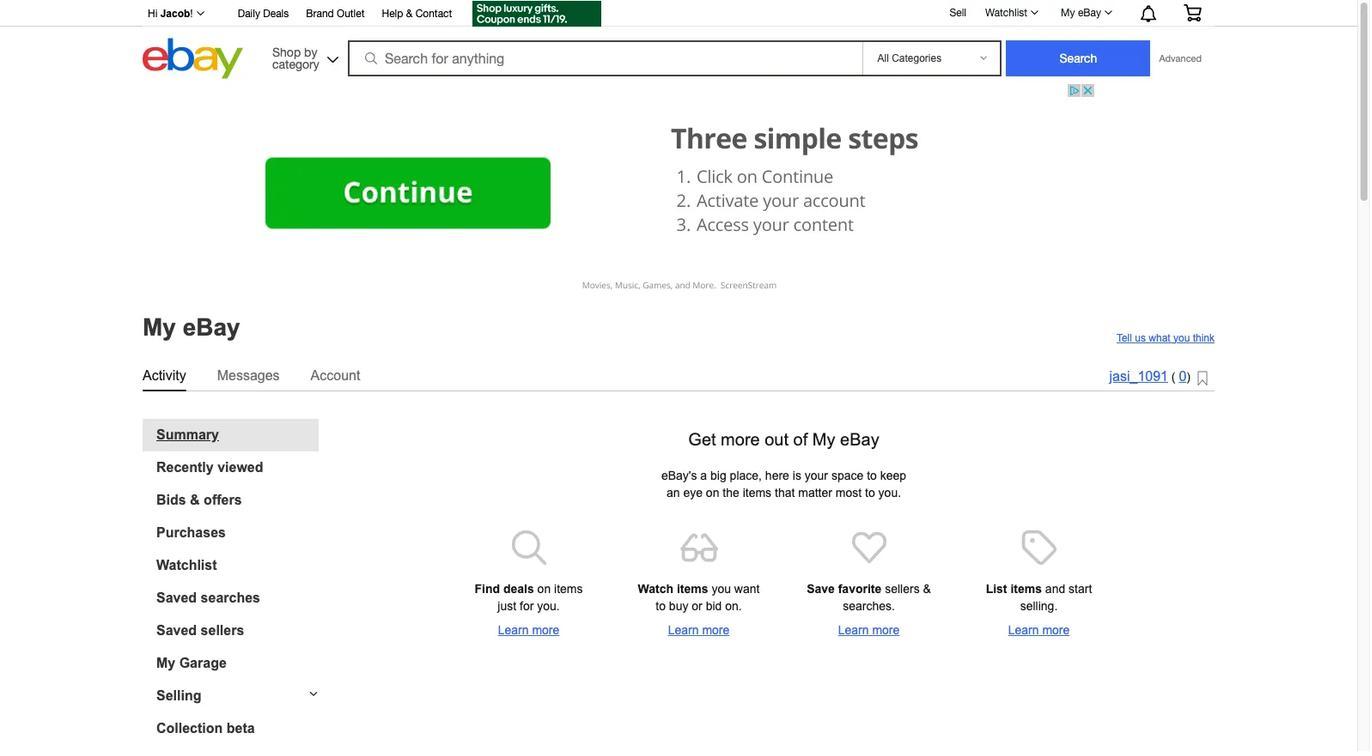 Task type: describe. For each thing, give the bounding box(es) containing it.
and start selling.
[[1020, 582, 1092, 613]]

& for bids
[[190, 493, 200, 507]]

think
[[1193, 332, 1215, 344]]

watchlist inside my ebay main content
[[156, 558, 217, 573]]

learn for selling.
[[1008, 623, 1039, 637]]

save favorite
[[807, 582, 882, 596]]

list items
[[986, 582, 1042, 596]]

category
[[272, 57, 319, 71]]

collection
[[156, 721, 223, 736]]

for
[[520, 599, 534, 613]]

watch items
[[638, 582, 708, 596]]

saved sellers link
[[156, 623, 319, 639]]

0 horizontal spatial watchlist link
[[156, 558, 319, 573]]

bid
[[706, 599, 722, 613]]

advertisement region
[[262, 83, 1095, 298]]

save
[[807, 582, 835, 596]]

none submit inside shop by category banner
[[1006, 40, 1151, 76]]

deals
[[503, 582, 534, 596]]

0
[[1179, 370, 1187, 384]]

make this page your my ebay homepage image
[[1197, 371, 1208, 387]]

ebay's a big place, here is your space to keep an eye on the items that matter most to you.
[[661, 469, 906, 500]]

recently viewed link
[[156, 460, 319, 475]]

bids & offers
[[156, 493, 242, 507]]

viewed
[[217, 460, 263, 475]]

to inside you want to buy or bid on.
[[656, 599, 666, 613]]

more for and start selling.
[[1042, 623, 1070, 637]]

advanced
[[1159, 53, 1202, 64]]

my ebay inside main content
[[143, 314, 240, 341]]

tell us what you think link
[[1117, 332, 1215, 344]]

saved for saved sellers
[[156, 623, 197, 638]]

selling button
[[143, 689, 319, 704]]

you want to buy or bid on.
[[656, 582, 760, 613]]

sellers inside sellers & searches.
[[885, 582, 920, 596]]

us
[[1135, 332, 1146, 344]]

items for on items just for you.
[[554, 582, 583, 596]]

my ebay main content
[[7, 83, 1350, 752]]

shop
[[272, 45, 301, 59]]

the
[[723, 486, 739, 500]]

matter
[[798, 486, 832, 500]]

& for sellers
[[923, 582, 931, 596]]

most
[[836, 486, 862, 500]]

Search for anything text field
[[350, 42, 859, 75]]

learn more link for searches.
[[804, 622, 933, 639]]

selling.
[[1020, 599, 1058, 613]]

space
[[831, 469, 864, 482]]

learn more link for just
[[464, 622, 593, 639]]

want
[[734, 582, 760, 596]]

my inside account navigation
[[1061, 7, 1075, 19]]

on items just for you.
[[498, 582, 583, 613]]

more for on items just for you.
[[532, 623, 559, 637]]

)
[[1187, 371, 1191, 384]]

an
[[667, 486, 680, 500]]

shop by category
[[272, 45, 319, 71]]

your shopping cart image
[[1183, 4, 1203, 21]]

get the coupon image
[[473, 1, 602, 27]]

on inside ebay's a big place, here is your space to keep an eye on the items that matter most to you.
[[706, 486, 719, 500]]

1 horizontal spatial ebay
[[840, 430, 879, 449]]

selling
[[156, 689, 201, 703]]

searches.
[[843, 599, 895, 613]]

0 vertical spatial to
[[867, 469, 877, 482]]

offers
[[204, 493, 242, 507]]

saved searches
[[156, 591, 260, 605]]

brand
[[306, 8, 334, 20]]

& for help
[[406, 8, 413, 20]]

you inside you want to buy or bid on.
[[712, 582, 731, 596]]

daily deals link
[[238, 5, 289, 24]]

learn for searches.
[[838, 623, 869, 637]]

find deals
[[475, 582, 534, 596]]

on inside "on items just for you."
[[537, 582, 551, 596]]

here
[[765, 469, 789, 482]]

list
[[986, 582, 1007, 596]]

learn more for just
[[498, 623, 559, 637]]

items for watch items
[[677, 582, 708, 596]]

learn more link for selling.
[[975, 622, 1103, 639]]

of
[[793, 430, 808, 449]]

account
[[311, 368, 360, 383]]

learn for just
[[498, 623, 529, 637]]

help
[[382, 8, 403, 20]]

hi
[[148, 8, 157, 20]]

place,
[[730, 469, 762, 482]]

ebay inside the my ebay link
[[1078, 7, 1101, 19]]

summary link
[[156, 427, 319, 443]]

learn more for to
[[668, 623, 730, 637]]

contact
[[415, 8, 452, 20]]

0 horizontal spatial ebay
[[183, 314, 240, 341]]

advanced link
[[1151, 41, 1210, 76]]

collection beta link
[[156, 721, 319, 737]]

learn more link for to
[[634, 622, 763, 639]]

!
[[190, 8, 193, 20]]

account link
[[311, 365, 360, 387]]

help & contact link
[[382, 5, 452, 24]]

activity link
[[143, 365, 186, 387]]

eye
[[683, 486, 703, 500]]

jacob
[[160, 8, 190, 20]]

more for you want to buy or bid on.
[[702, 623, 730, 637]]

or
[[692, 599, 702, 613]]

items for list items
[[1011, 582, 1042, 596]]

1 horizontal spatial watchlist link
[[976, 3, 1046, 23]]

on.
[[725, 599, 742, 613]]

what
[[1149, 332, 1171, 344]]

collection beta
[[156, 721, 255, 736]]

activity
[[143, 368, 186, 383]]

saved searches link
[[156, 591, 319, 606]]

messages link
[[217, 365, 280, 387]]

searches
[[201, 591, 260, 605]]



Task type: locate. For each thing, give the bounding box(es) containing it.
learn more
[[498, 623, 559, 637], [668, 623, 730, 637], [838, 623, 900, 637], [1008, 623, 1070, 637]]

watchlist right sell link
[[985, 7, 1027, 19]]

messages
[[217, 368, 280, 383]]

learn down buy
[[668, 623, 699, 637]]

1 horizontal spatial watchlist
[[985, 7, 1027, 19]]

0 horizontal spatial you.
[[537, 599, 560, 613]]

0 horizontal spatial on
[[537, 582, 551, 596]]

more left out
[[721, 430, 760, 449]]

my
[[1061, 7, 1075, 19], [143, 314, 176, 341], [812, 430, 835, 449], [156, 656, 175, 670]]

out
[[765, 430, 789, 449]]

recently viewed
[[156, 460, 263, 475]]

0 vertical spatial my ebay
[[1061, 7, 1101, 19]]

watchlist link down the purchases link at left
[[156, 558, 319, 573]]

& inside "link"
[[406, 8, 413, 20]]

0 vertical spatial ebay
[[1078, 7, 1101, 19]]

0 vertical spatial saved
[[156, 591, 197, 605]]

my ebay
[[1061, 7, 1101, 19], [143, 314, 240, 341]]

watchlist down "purchases"
[[156, 558, 217, 573]]

0 vertical spatial watchlist
[[985, 7, 1027, 19]]

saved up 'my garage'
[[156, 623, 197, 638]]

saved for saved searches
[[156, 591, 197, 605]]

1 horizontal spatial sellers
[[885, 582, 920, 596]]

more down "for"
[[532, 623, 559, 637]]

tell
[[1117, 332, 1132, 344]]

shop by category button
[[265, 38, 342, 75]]

2 horizontal spatial &
[[923, 582, 931, 596]]

more down bid
[[702, 623, 730, 637]]

brand outlet link
[[306, 5, 365, 24]]

1 vertical spatial watchlist
[[156, 558, 217, 573]]

bids
[[156, 493, 186, 507]]

saved sellers
[[156, 623, 244, 638]]

my ebay inside account navigation
[[1061, 7, 1101, 19]]

3 learn more link from the left
[[804, 622, 933, 639]]

you.
[[878, 486, 901, 500], [537, 599, 560, 613]]

is
[[793, 469, 801, 482]]

watch
[[638, 582, 674, 596]]

1 horizontal spatial &
[[406, 8, 413, 20]]

more
[[721, 430, 760, 449], [532, 623, 559, 637], [702, 623, 730, 637], [872, 623, 900, 637], [1042, 623, 1070, 637]]

0 link
[[1179, 370, 1187, 384]]

1 vertical spatial &
[[190, 493, 200, 507]]

(
[[1172, 371, 1176, 384]]

ebay's
[[661, 469, 697, 482]]

learn more link down selling.
[[975, 622, 1103, 639]]

0 vertical spatial you
[[1173, 332, 1190, 344]]

more for sellers & searches.
[[872, 623, 900, 637]]

0 horizontal spatial &
[[190, 493, 200, 507]]

deals
[[263, 8, 289, 20]]

learn more link down searches.
[[804, 622, 933, 639]]

favorite
[[838, 582, 882, 596]]

1 horizontal spatial on
[[706, 486, 719, 500]]

my garage link
[[156, 656, 319, 671]]

to left keep
[[867, 469, 877, 482]]

items down place,
[[743, 486, 771, 500]]

you right what
[[1173, 332, 1190, 344]]

you. inside "on items just for you."
[[537, 599, 560, 613]]

you. inside ebay's a big place, here is your space to keep an eye on the items that matter most to you.
[[878, 486, 901, 500]]

learn more down searches.
[[838, 623, 900, 637]]

1 saved from the top
[[156, 591, 197, 605]]

1 horizontal spatial you
[[1173, 332, 1190, 344]]

2 saved from the top
[[156, 623, 197, 638]]

to down watch at the bottom
[[656, 599, 666, 613]]

account navigation
[[138, 0, 1215, 29]]

items up selling.
[[1011, 582, 1042, 596]]

learn more link down or
[[634, 622, 763, 639]]

just
[[498, 599, 516, 613]]

learn down searches.
[[838, 623, 869, 637]]

& right help
[[406, 8, 413, 20]]

help & contact
[[382, 8, 452, 20]]

1 vertical spatial watchlist link
[[156, 558, 319, 573]]

learn more down selling.
[[1008, 623, 1070, 637]]

2 learn from the left
[[668, 623, 699, 637]]

watchlist link right sell link
[[976, 3, 1046, 23]]

brand outlet
[[306, 8, 365, 20]]

1 horizontal spatial my ebay
[[1061, 7, 1101, 19]]

items up or
[[677, 582, 708, 596]]

None submit
[[1006, 40, 1151, 76]]

0 horizontal spatial watchlist
[[156, 558, 217, 573]]

learn more for searches.
[[838, 623, 900, 637]]

learn
[[498, 623, 529, 637], [668, 623, 699, 637], [838, 623, 869, 637], [1008, 623, 1039, 637]]

more down selling.
[[1042, 623, 1070, 637]]

big
[[710, 469, 727, 482]]

2 vertical spatial ebay
[[840, 430, 879, 449]]

and
[[1045, 582, 1065, 596]]

buy
[[669, 599, 688, 613]]

4 learn more link from the left
[[975, 622, 1103, 639]]

items
[[743, 486, 771, 500], [554, 582, 583, 596], [677, 582, 708, 596], [1011, 582, 1042, 596]]

3 learn from the left
[[838, 623, 869, 637]]

keep
[[880, 469, 906, 482]]

items inside "on items just for you."
[[554, 582, 583, 596]]

1 horizontal spatial you.
[[878, 486, 901, 500]]

4 learn more from the left
[[1008, 623, 1070, 637]]

you up bid
[[712, 582, 731, 596]]

beta
[[227, 721, 255, 736]]

to right most at the right
[[865, 486, 875, 500]]

get more out of my ebay
[[688, 430, 879, 449]]

learn more for selling.
[[1008, 623, 1070, 637]]

1 vertical spatial to
[[865, 486, 875, 500]]

learn more down or
[[668, 623, 730, 637]]

your
[[805, 469, 828, 482]]

2 vertical spatial to
[[656, 599, 666, 613]]

outlet
[[337, 8, 365, 20]]

items right deals
[[554, 582, 583, 596]]

2 learn more from the left
[[668, 623, 730, 637]]

learn down selling.
[[1008, 623, 1039, 637]]

sell
[[950, 7, 966, 19]]

jasi_1091
[[1109, 370, 1168, 384]]

1 vertical spatial ebay
[[183, 314, 240, 341]]

on right deals
[[537, 582, 551, 596]]

on
[[706, 486, 719, 500], [537, 582, 551, 596]]

my ebay link
[[1052, 3, 1120, 23]]

0 vertical spatial watchlist link
[[976, 3, 1046, 23]]

my garage
[[156, 656, 227, 670]]

summary
[[156, 427, 219, 442]]

jasi_1091 ( 0 )
[[1109, 370, 1191, 384]]

2 horizontal spatial ebay
[[1078, 7, 1101, 19]]

watchlist inside account navigation
[[985, 7, 1027, 19]]

learn down just
[[498, 623, 529, 637]]

sellers down searches
[[201, 623, 244, 638]]

1 vertical spatial on
[[537, 582, 551, 596]]

1 vertical spatial my ebay
[[143, 314, 240, 341]]

1 vertical spatial you
[[712, 582, 731, 596]]

& right the bids
[[190, 493, 200, 507]]

2 learn more link from the left
[[634, 622, 763, 639]]

1 vertical spatial saved
[[156, 623, 197, 638]]

shop by category banner
[[138, 0, 1215, 83]]

0 vertical spatial you.
[[878, 486, 901, 500]]

daily deals
[[238, 8, 289, 20]]

find
[[475, 582, 500, 596]]

&
[[406, 8, 413, 20], [190, 493, 200, 507], [923, 582, 931, 596]]

0 vertical spatial sellers
[[885, 582, 920, 596]]

0 horizontal spatial you
[[712, 582, 731, 596]]

& right favorite
[[923, 582, 931, 596]]

get
[[688, 430, 716, 449]]

0 vertical spatial &
[[406, 8, 413, 20]]

0 vertical spatial on
[[706, 486, 719, 500]]

0 horizontal spatial my ebay
[[143, 314, 240, 341]]

recently
[[156, 460, 214, 475]]

more down searches.
[[872, 623, 900, 637]]

you. right "for"
[[537, 599, 560, 613]]

sellers & searches.
[[843, 582, 931, 613]]

learn for to
[[668, 623, 699, 637]]

2 vertical spatial &
[[923, 582, 931, 596]]

saved up saved sellers
[[156, 591, 197, 605]]

on down big on the bottom right
[[706, 486, 719, 500]]

you
[[1173, 332, 1190, 344], [712, 582, 731, 596]]

purchases
[[156, 525, 226, 540]]

learn more link down "for"
[[464, 622, 593, 639]]

saved
[[156, 591, 197, 605], [156, 623, 197, 638]]

jasi_1091 link
[[1109, 370, 1168, 384]]

0 horizontal spatial sellers
[[201, 623, 244, 638]]

items inside ebay's a big place, here is your space to keep an eye on the items that matter most to you.
[[743, 486, 771, 500]]

4 learn from the left
[[1008, 623, 1039, 637]]

& inside sellers & searches.
[[923, 582, 931, 596]]

daily
[[238, 8, 260, 20]]

1 learn more link from the left
[[464, 622, 593, 639]]

a
[[700, 469, 707, 482]]

1 learn from the left
[[498, 623, 529, 637]]

sellers up searches.
[[885, 582, 920, 596]]

that
[[775, 486, 795, 500]]

purchases link
[[156, 525, 319, 541]]

by
[[304, 45, 317, 59]]

garage
[[179, 656, 227, 670]]

1 vertical spatial you.
[[537, 599, 560, 613]]

you. down keep
[[878, 486, 901, 500]]

1 learn more from the left
[[498, 623, 559, 637]]

learn more down "for"
[[498, 623, 559, 637]]

tell us what you think
[[1117, 332, 1215, 344]]

1 vertical spatial sellers
[[201, 623, 244, 638]]

watchlist
[[985, 7, 1027, 19], [156, 558, 217, 573]]

3 learn more from the left
[[838, 623, 900, 637]]



Task type: vqa. For each thing, say whether or not it's contained in the screenshot.
"box"
no



